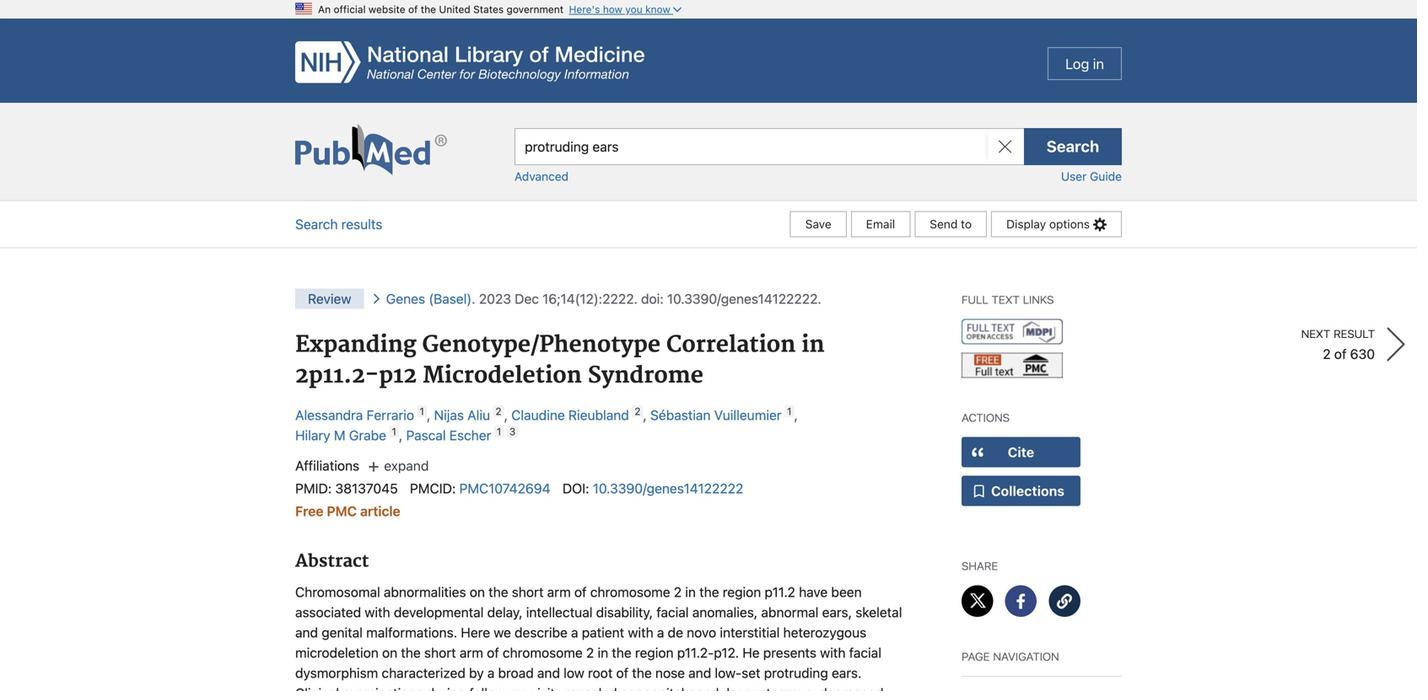 Task type: vqa. For each thing, say whether or not it's contained in the screenshot.
logo
no



Task type: locate. For each thing, give the bounding box(es) containing it.
with down disability,
[[628, 625, 654, 641]]

syndrome
[[588, 362, 704, 390]]

1 vertical spatial facial
[[849, 645, 882, 661]]

1 link
[[417, 406, 427, 417], [785, 406, 794, 417], [389, 426, 399, 438], [494, 426, 504, 438]]

correlation
[[666, 332, 796, 359]]

doi:
[[563, 481, 589, 497]]

2 right aliu
[[496, 406, 502, 417]]

2 horizontal spatial with
[[820, 645, 846, 661]]

1 vertical spatial on
[[382, 645, 397, 661]]

vuilleumier
[[714, 407, 782, 423]]

of right root
[[616, 665, 629, 681]]

0 horizontal spatial chromosome
[[503, 645, 583, 661]]

1 horizontal spatial a
[[571, 625, 578, 641]]

1 horizontal spatial region
[[723, 584, 761, 600]]

1 inside the alessandra ferrario 1 , nijas aliu 2 ,
[[420, 406, 424, 417]]

links
[[1023, 291, 1054, 307]]

and down associated
[[295, 625, 318, 641]]

nose
[[655, 665, 685, 681]]

2 up root
[[586, 645, 594, 661]]

2 link right aliu
[[493, 406, 504, 417]]

1 link left the 3 link
[[494, 426, 504, 438]]

next
[[1301, 325, 1330, 341]]

1 horizontal spatial with
[[628, 625, 654, 641]]

article
[[360, 503, 400, 519]]

claudine rieubland
[[511, 407, 629, 423]]

1 link for alessandra ferrario
[[417, 406, 427, 417]]

with up malformations.
[[365, 605, 390, 621]]

you
[[625, 3, 643, 15]]

1 vertical spatial arm
[[460, 645, 483, 661]]

1 right vuilleumier
[[787, 406, 792, 417]]

,
[[427, 407, 431, 423], [504, 407, 508, 423], [643, 407, 650, 423], [794, 407, 798, 423], [399, 428, 403, 444]]

the left 'united'
[[421, 3, 436, 15]]

up
[[511, 686, 527, 692]]

ears.
[[832, 665, 862, 681]]

1 horizontal spatial chromosome
[[590, 584, 670, 600]]

1 link down ferrario
[[389, 426, 399, 438]]

0 horizontal spatial with
[[365, 605, 390, 621]]

an
[[318, 3, 331, 15]]

2 up de on the bottom of the page
[[674, 584, 682, 600]]

dec
[[515, 291, 539, 307]]

nijas
[[434, 407, 464, 423]]

0 horizontal spatial 2 link
[[493, 406, 504, 417]]

genital
[[322, 625, 363, 641]]

facial up de on the bottom of the page
[[657, 605, 689, 621]]

arm down here
[[460, 645, 483, 661]]

search up "user"
[[1047, 137, 1099, 156]]

m
[[334, 428, 345, 444]]

1
[[420, 406, 424, 417], [787, 406, 792, 417], [392, 426, 396, 438], [497, 426, 501, 438]]

0 horizontal spatial on
[[382, 645, 397, 661]]

1 horizontal spatial facial
[[849, 645, 882, 661]]

1 horizontal spatial on
[[470, 584, 485, 600]]

search for search
[[1047, 137, 1099, 156]]

630
[[1350, 346, 1375, 362]]

2 down next
[[1323, 346, 1331, 362]]

chromosomal abnormalities on the short arm of chromosome 2 in the region p11.2 have been associated with developmental delay, intellectual disability, facial anomalies, abnormal ears, skeletal and genital malformations. here we describe a patient with a de novo interstitial heterozygous microdeletion on the short arm of chromosome 2 in the region p11.2-p12. he presents with facial dysmorphism characterized by a broad and low root of the nose and low-set protruding ears. clinical examinations during follow-up visits revealed congenital pendular nystagmus, decr
[[295, 584, 902, 692]]

1 down ferrario
[[392, 426, 396, 438]]

revealed
[[565, 686, 617, 692]]

disability,
[[596, 605, 653, 621]]

review
[[308, 291, 351, 307]]

region
[[723, 584, 761, 600], [635, 645, 674, 661]]

0 vertical spatial search
[[1047, 137, 1099, 156]]

2 link down the syndrome
[[632, 406, 643, 417]]

chromosome down describe
[[503, 645, 583, 661]]

1 link right vuilleumier
[[785, 406, 794, 417]]

log in
[[1065, 55, 1104, 72]]

and
[[295, 625, 318, 641], [537, 665, 560, 681], [689, 665, 711, 681]]

sébastian vuilleumier link
[[650, 407, 782, 423]]

delay,
[[487, 605, 523, 621]]

10.3390/genes14122222 link
[[593, 481, 744, 497]]

result
[[1334, 325, 1375, 341]]

1 vertical spatial short
[[424, 645, 456, 661]]

, left nijas
[[427, 407, 431, 423]]

with down heterozygous
[[820, 645, 846, 661]]

0 horizontal spatial arm
[[460, 645, 483, 661]]

1 link up pascal
[[417, 406, 427, 417]]

save
[[805, 217, 832, 231]]

save button
[[790, 211, 847, 237]]

de
[[668, 625, 683, 641]]

of down we
[[487, 645, 499, 661]]

short
[[512, 584, 544, 600], [424, 645, 456, 661]]

malformations.
[[366, 625, 457, 641]]

with
[[365, 605, 390, 621], [628, 625, 654, 641], [820, 645, 846, 661]]

genes (basel) . 2023 dec 16;14(12):2222. doi: 10.3390/genes14122222.
[[386, 291, 821, 307]]

user guide
[[1061, 170, 1122, 183]]

actions
[[962, 409, 1010, 425]]

search left 'results'
[[295, 216, 338, 232]]

the up congenital
[[632, 665, 652, 681]]

1 horizontal spatial and
[[537, 665, 560, 681]]

navigation
[[993, 648, 1059, 664]]

1 vertical spatial chromosome
[[503, 645, 583, 661]]

of up intellectual
[[574, 584, 587, 600]]

ears,
[[822, 605, 852, 621]]

0 vertical spatial facial
[[657, 605, 689, 621]]

low-
[[715, 665, 742, 681]]

clinical
[[295, 686, 339, 692]]

the down patient
[[612, 645, 632, 661]]

display options region
[[987, 211, 1122, 237]]

arm up intellectual
[[547, 584, 571, 600]]

0 horizontal spatial search
[[295, 216, 338, 232]]

2 2 link from the left
[[632, 406, 643, 417]]

alessandra ferrario link
[[295, 407, 414, 423]]

0 vertical spatial chromosome
[[590, 584, 670, 600]]

an official website of the united states government here's how you know
[[318, 3, 670, 15]]

root
[[588, 665, 613, 681]]

on down malformations.
[[382, 645, 397, 661]]

1 link for pascal escher
[[494, 426, 504, 438]]

facial up ears.
[[849, 645, 882, 661]]

2 horizontal spatial and
[[689, 665, 711, 681]]

of left the 630 on the right bottom of the page
[[1334, 346, 1347, 362]]

chromosome up disability,
[[590, 584, 670, 600]]

sébastian
[[650, 407, 711, 423]]

0 vertical spatial region
[[723, 584, 761, 600]]

Search search field
[[498, 128, 1139, 165]]

of
[[408, 3, 418, 15], [1334, 346, 1347, 362], [574, 584, 587, 600], [487, 645, 499, 661], [616, 665, 629, 681]]

region up the nose
[[635, 645, 674, 661]]

Search: search field
[[515, 128, 1024, 165]]

on up here
[[470, 584, 485, 600]]

developmental
[[394, 605, 484, 621]]

a down intellectual
[[571, 625, 578, 641]]

p11.2
[[765, 584, 795, 600]]

arm
[[547, 584, 571, 600], [460, 645, 483, 661]]

in right log
[[1093, 55, 1104, 72]]

and up the visits
[[537, 665, 560, 681]]

0 horizontal spatial a
[[487, 665, 495, 681]]

and down p11.2-
[[689, 665, 711, 681]]

0 vertical spatial with
[[365, 605, 390, 621]]

chromosome
[[590, 584, 670, 600], [503, 645, 583, 661]]

nystagmus,
[[745, 686, 816, 692]]

0 horizontal spatial and
[[295, 625, 318, 641]]

1 horizontal spatial search
[[1047, 137, 1099, 156]]

search inside button
[[1047, 137, 1099, 156]]

characterized
[[382, 665, 466, 681]]

have
[[799, 584, 828, 600]]

follow-
[[469, 686, 511, 692]]

pmcid: pmc10742694
[[410, 481, 551, 497]]

in down patient
[[598, 645, 608, 661]]

short up delay,
[[512, 584, 544, 600]]

states
[[473, 3, 504, 15]]

send to
[[930, 217, 972, 231]]

search
[[1047, 137, 1099, 156], [295, 216, 338, 232]]

send to, save, email articles region
[[295, 201, 987, 248]]

0 vertical spatial short
[[512, 584, 544, 600]]

describe
[[515, 625, 568, 641]]

intellectual
[[526, 605, 593, 621]]

None search field
[[0, 103, 1417, 201]]

1 horizontal spatial 2 link
[[632, 406, 643, 417]]

in right correlation
[[802, 332, 825, 359]]

full text links
[[962, 291, 1054, 307]]

1 vertical spatial search
[[295, 216, 338, 232]]

in inside expanding genotype/phenotype correlation in 2p11.2-p12 microdeletion syndrome
[[802, 332, 825, 359]]

region up anomalies,
[[723, 584, 761, 600]]

1 up pascal
[[420, 406, 424, 417]]

1 horizontal spatial arm
[[547, 584, 571, 600]]

, down the alessandra ferrario 1 , nijas aliu 2 ,
[[399, 428, 403, 444]]

0 horizontal spatial region
[[635, 645, 674, 661]]

a right the by
[[487, 665, 495, 681]]

official
[[334, 3, 366, 15]]

pmid: 38137045
[[295, 481, 398, 497]]

a left de on the bottom of the page
[[657, 625, 664, 641]]

short up characterized
[[424, 645, 456, 661]]

full text provider logo image
[[962, 319, 1063, 345]]

1 link for sébastian vuilleumier
[[785, 406, 794, 417]]



Task type: describe. For each thing, give the bounding box(es) containing it.
2 inside the alessandra ferrario 1 , nijas aliu 2 ,
[[496, 406, 502, 417]]

visits
[[530, 686, 562, 692]]

nih nlm logo image
[[295, 41, 644, 83]]

affiliations
[[295, 458, 363, 474]]

here
[[461, 625, 490, 641]]

pascal
[[406, 428, 446, 444]]

genes
[[386, 291, 425, 307]]

2023
[[479, 291, 511, 307]]

p12.
[[714, 645, 739, 661]]

2 inside next result 2 of 630
[[1323, 346, 1331, 362]]

pubmed logo image
[[295, 124, 447, 176]]

guide
[[1090, 170, 1122, 183]]

1 left the 3 link
[[497, 426, 501, 438]]

collections
[[991, 483, 1065, 499]]

pendular
[[688, 686, 742, 692]]

search button
[[1024, 128, 1122, 165]]

examinations
[[343, 686, 423, 692]]

alessandra
[[295, 407, 363, 423]]

0 vertical spatial on
[[470, 584, 485, 600]]

1 2 link from the left
[[493, 406, 504, 417]]

presents
[[763, 645, 817, 661]]

genes (basel) button
[[372, 291, 472, 307]]

here's how you know button
[[569, 3, 682, 15]]

by
[[469, 665, 484, 681]]

pmc10742694
[[459, 481, 551, 497]]

aliu
[[467, 407, 490, 423]]

share
[[962, 558, 998, 574]]

0 horizontal spatial facial
[[657, 605, 689, 621]]

2 vertical spatial with
[[820, 645, 846, 661]]

claudine
[[511, 407, 565, 423]]

claudine rieubland link
[[511, 407, 629, 423]]

anomalies,
[[692, 605, 758, 621]]

congenital
[[621, 686, 684, 692]]

doi: 10.3390/genes14122222
[[563, 481, 744, 497]]

been
[[831, 584, 862, 600]]

1 vertical spatial region
[[635, 645, 674, 661]]

nijas aliu link
[[434, 407, 490, 423]]

next result 2 of 630
[[1301, 325, 1375, 362]]

collections button
[[962, 476, 1081, 507]]

ferrario
[[367, 407, 414, 423]]

free pmc article
[[295, 503, 400, 519]]

, right vuilleumier
[[794, 407, 798, 423]]

abnormalities
[[384, 584, 466, 600]]

3 link
[[507, 426, 518, 438]]

0 vertical spatial arm
[[547, 584, 571, 600]]

u.s. flag image
[[295, 0, 312, 17]]

pmc10742694 link
[[459, 481, 551, 497]]

, up the 3 link
[[504, 407, 508, 423]]

2p11.2-
[[295, 362, 379, 390]]

3
[[509, 426, 516, 438]]

expanding genotype/phenotype correlation in 2p11.2-p12 microdeletion syndrome
[[295, 332, 825, 390]]

website
[[369, 3, 405, 15]]

free
[[295, 503, 323, 519]]

microdeletion
[[295, 645, 379, 661]]

display options button
[[991, 211, 1122, 237]]

cite
[[1008, 445, 1034, 461]]

.
[[472, 291, 475, 307]]

(basel)
[[429, 291, 472, 307]]

options
[[1049, 217, 1090, 231]]

how
[[603, 3, 623, 15]]

broad
[[498, 665, 534, 681]]

none search field containing search
[[0, 103, 1417, 201]]

expand button
[[363, 456, 437, 476]]

know
[[645, 3, 670, 15]]

0 horizontal spatial short
[[424, 645, 456, 661]]

in up anomalies,
[[685, 584, 696, 600]]

1 link for hilary m grabe
[[389, 426, 399, 438]]

abstract
[[295, 551, 369, 573]]

pmcid:
[[410, 481, 456, 497]]

user guide link
[[1061, 170, 1122, 183]]

doi:
[[641, 291, 664, 307]]

advanced
[[515, 170, 569, 183]]

chromosomal
[[295, 584, 380, 600]]

advanced link
[[515, 170, 569, 183]]

hilary
[[295, 428, 330, 444]]

log
[[1065, 55, 1089, 72]]

2 horizontal spatial a
[[657, 625, 664, 641]]

the up delay,
[[489, 584, 508, 600]]

of right website
[[408, 3, 418, 15]]

to
[[961, 217, 972, 231]]

interstitial
[[720, 625, 780, 641]]

alessandra ferrario 1 , nijas aliu 2 ,
[[295, 406, 511, 423]]

38137045
[[335, 481, 398, 497]]

2 down the syndrome
[[635, 406, 641, 417]]

display
[[1006, 217, 1046, 231]]

associated
[[295, 605, 361, 621]]

text
[[992, 291, 1020, 307]]

of inside next result 2 of 630
[[1334, 346, 1347, 362]]

the down malformations.
[[401, 645, 421, 661]]

, down the syndrome
[[643, 407, 650, 423]]

expand
[[384, 458, 429, 474]]

user
[[1061, 170, 1087, 183]]

pmid:
[[295, 481, 332, 497]]

results
[[341, 216, 382, 232]]

he
[[743, 645, 760, 661]]

1 horizontal spatial short
[[512, 584, 544, 600]]

send to button
[[915, 211, 987, 237]]

16;14(12):2222.
[[543, 291, 638, 307]]

page
[[962, 648, 990, 664]]

search for search results
[[295, 216, 338, 232]]

pmc
[[327, 503, 357, 519]]

10.3390/genes14122222
[[593, 481, 744, 497]]

set
[[742, 665, 761, 681]]

1 vertical spatial with
[[628, 625, 654, 641]]

hilary m grabe link
[[295, 428, 386, 444]]

expanding
[[295, 332, 416, 359]]

low
[[564, 665, 584, 681]]

protruding
[[764, 665, 828, 681]]

the up anomalies,
[[699, 584, 719, 600]]



